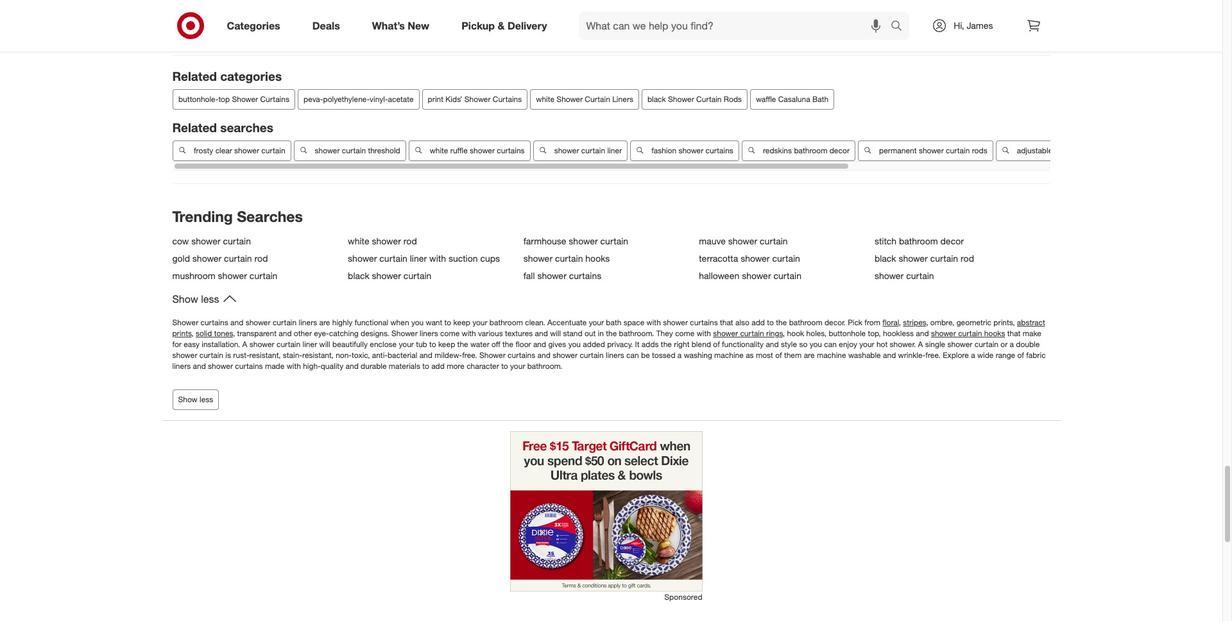 Task type: vqa. For each thing, say whether or not it's contained in the screenshot.
Today
no



Task type: describe. For each thing, give the bounding box(es) containing it.
cow shower curtain link
[[172, 235, 340, 246]]

shower down the "when"
[[392, 328, 418, 338]]

1 free. from the left
[[462, 350, 477, 360]]

shower inside frosty clear shower curtain link
[[234, 146, 259, 155]]

shower inside that make for easy installation. a shower curtain liner will beautifully enclose your tub to keep the water off the floor and gives you added privacy. it adds the right blend of functionality and style so you can enjoy your hot shower. a single shower curtain or a double shower curtain is rust-resistant, stain-resistant, non-toxic, anti-bacterial and mildew-free. shower curtains and shower curtain liners can be tossed a washing machine as most of them are machine washable and wrinkle-free. explore a wide range of fabric liners and shower curtains made with high-quality and durable materials to add more character to your bathroom.
[[479, 350, 506, 360]]

mildew-
[[435, 350, 462, 360]]

add inside that make for easy installation. a shower curtain liner will beautifully enclose your tub to keep the water off the floor and gives you added privacy. it adds the right blend of functionality and style so you can enjoy your hot shower. a single shower curtain or a double shower curtain is rust-resistant, stain-resistant, non-toxic, anti-bacterial and mildew-free. shower curtains and shower curtain liners can be tossed a washing machine as most of them are machine washable and wrinkle-free. explore a wide range of fabric liners and shower curtains made with high-quality and durable materials to add more character to your bathroom.
[[431, 361, 445, 371]]

black for black shower curtain
[[348, 270, 369, 281]]

permanent shower curtain rods link
[[858, 140, 993, 161]]

, up installation.
[[233, 328, 235, 338]]

ombre,
[[930, 317, 955, 327]]

are inside that make for easy installation. a shower curtain liner will beautifully enclose your tub to keep the water off the floor and gives you added privacy. it adds the right blend of functionality and style so you can enjoy your hot shower. a single shower curtain or a double shower curtain is rust-resistant, stain-resistant, non-toxic, anti-bacterial and mildew-free. shower curtains and shower curtain liners can be tossed a washing machine as most of them are machine washable and wrinkle-free. explore a wide range of fabric liners and shower curtains made with high-quality and durable materials to add more character to your bathroom.
[[804, 350, 815, 360]]

that inside that make for easy installation. a shower curtain liner will beautifully enclose your tub to keep the water off the floor and gives you added privacy. it adds the right blend of functionality and style so you can enjoy your hot shower. a single shower curtain or a double shower curtain is rust-resistant, stain-resistant, non-toxic, anti-bacterial and mildew-free. shower curtains and shower curtain liners can be tossed a washing machine as most of them are machine washable and wrinkle-free. explore a wide range of fabric liners and shower curtains made with high-quality and durable materials to add more character to your bathroom.
[[1007, 328, 1021, 338]]

to right materials on the bottom left of the page
[[422, 361, 429, 371]]

it
[[635, 339, 640, 349]]

curtain down added
[[580, 350, 604, 360]]

, left ombre,
[[926, 317, 928, 327]]

and down hot
[[883, 350, 896, 360]]

as
[[746, 350, 754, 360]]

shower inside permanent shower curtain rods link
[[919, 146, 944, 155]]

halloween
[[699, 270, 740, 281]]

decor for stitch bathroom decor
[[941, 235, 964, 246]]

shower inside adjustable shower rods link
[[1054, 146, 1079, 155]]

to up rings
[[767, 317, 774, 327]]

and down rings
[[766, 339, 779, 349]]

show for second show less button from the top
[[178, 395, 197, 405]]

, up hookless
[[899, 317, 901, 327]]

with up black shower curtain link
[[429, 253, 446, 264]]

and up tones
[[230, 317, 243, 327]]

textures
[[505, 328, 533, 338]]

shower right top on the left top
[[232, 94, 258, 104]]

your up bacterial
[[399, 339, 414, 349]]

curtain up the fall shower curtains
[[555, 253, 583, 264]]

liners down for
[[172, 361, 191, 371]]

top
[[218, 94, 230, 104]]

search button
[[885, 12, 916, 42]]

curtain down the shower curtain liner with suction cups
[[404, 270, 431, 281]]

fall shower curtains link
[[523, 270, 691, 281]]

related for related searches
[[172, 120, 217, 135]]

top,
[[868, 328, 881, 338]]

mauve
[[699, 235, 726, 246]]

washing
[[684, 350, 712, 360]]

with up blend
[[697, 328, 711, 338]]

prints,
[[994, 317, 1015, 327]]

curtains up blend
[[690, 317, 718, 327]]

frosty clear shower curtain
[[193, 146, 285, 155]]

black shower curtain link
[[348, 270, 516, 281]]

curtain down black shower curtain rod
[[906, 270, 934, 281]]

black shower curtain rod link
[[875, 253, 1043, 264]]

shower up fashion shower curtains link
[[668, 94, 694, 104]]

the right "off"
[[503, 339, 513, 349]]

1 horizontal spatial rod
[[404, 235, 417, 246]]

quality
[[321, 361, 343, 371]]

redskins bathroom decor link
[[741, 140, 855, 161]]

bath
[[812, 94, 828, 104]]

pick
[[848, 317, 863, 327]]

decor.
[[825, 317, 846, 327]]

what's new
[[372, 19, 429, 32]]

easy
[[184, 339, 200, 349]]

stitch
[[875, 235, 897, 246]]

1 show less button from the top
[[172, 291, 237, 307]]

your up , solid tones , transparent and other eye-catching designs. shower liners come with various textures and will stand out in the bathroom. they come with shower curtain rings , hook holes, buttonhole top, hookless and shower curtain hooks
[[589, 317, 604, 327]]

curtain right the permanent
[[946, 146, 970, 155]]

1 vertical spatial less
[[200, 395, 213, 405]]

liner inside that make for easy installation. a shower curtain liner will beautifully enclose your tub to keep the water off the floor and gives you added privacy. it adds the right blend of functionality and style so you can enjoy your hot shower. a single shower curtain or a double shower curtain is rust-resistant, stain-resistant, non-toxic, anti-bacterial and mildew-free. shower curtains and shower curtain liners can be tossed a washing machine as most of them are machine washable and wrinkle-free. explore a wide range of fabric liners and shower curtains made with high-quality and durable materials to add more character to your bathroom.
[[303, 339, 317, 349]]

added
[[583, 339, 605, 349]]

pickup & delivery link
[[451, 12, 563, 40]]

curtain down terracotta shower curtain link at the top of page
[[774, 270, 802, 281]]

2 horizontal spatial of
[[1018, 350, 1024, 360]]

mauve shower curtain link
[[699, 235, 867, 246]]

curtain down geometric
[[958, 328, 982, 338]]

shower up prints
[[172, 317, 198, 327]]

floral
[[883, 317, 899, 327]]

be
[[641, 350, 650, 360]]

space
[[624, 317, 645, 327]]

black for black shower curtain rod
[[875, 253, 896, 264]]

tossed
[[652, 350, 675, 360]]

&
[[498, 19, 505, 32]]

0 vertical spatial will
[[550, 328, 561, 338]]

liners down 'want' on the left bottom of page
[[420, 328, 438, 338]]

is
[[225, 350, 231, 360]]

white for white shower rod
[[348, 235, 369, 246]]

vinyl-
[[369, 94, 388, 104]]

deals link
[[301, 12, 356, 40]]

1 horizontal spatial add
[[752, 317, 765, 327]]

bathroom up 'hook' at right
[[789, 317, 823, 327]]

2 come from the left
[[675, 328, 695, 338]]

the up rings
[[776, 317, 787, 327]]

mushroom
[[172, 270, 215, 281]]

2 show less button from the top
[[172, 390, 219, 410]]

liner for shower curtain liner with suction cups
[[410, 253, 427, 264]]

curtain up gold shower curtain rod
[[223, 235, 251, 246]]

fashion shower curtains
[[651, 146, 733, 155]]

buttonhole
[[829, 328, 866, 338]]

0 vertical spatial that
[[720, 317, 733, 327]]

fashion
[[651, 146, 676, 155]]

buttonhole-
[[178, 94, 218, 104]]

curtain left threshold
[[342, 146, 366, 155]]

right
[[674, 339, 690, 349]]

1 machine from the left
[[714, 350, 744, 360]]

1 horizontal spatial a
[[971, 350, 975, 360]]

curtain up the mushroom shower curtain
[[224, 253, 252, 264]]

hot
[[877, 339, 888, 349]]

clean.
[[525, 317, 545, 327]]

adds
[[642, 339, 659, 349]]

fall
[[523, 270, 535, 281]]

shower inside fashion shower curtains link
[[678, 146, 703, 155]]

2 resistant, from the left
[[302, 350, 334, 360]]

stitch bathroom decor
[[875, 235, 964, 246]]

geometric
[[957, 317, 992, 327]]

decor for redskins bathroom decor
[[829, 146, 849, 155]]

bathroom right redskins
[[794, 146, 827, 155]]

installation.
[[202, 339, 240, 349]]

liners down privacy.
[[606, 350, 624, 360]]

make
[[1023, 328, 1042, 338]]

your up various
[[472, 317, 487, 327]]

abstract prints link
[[172, 317, 1045, 338]]

curtain down 'stitch bathroom decor' link
[[930, 253, 958, 264]]

0 vertical spatial hooks
[[585, 253, 610, 264]]

print kids' shower curtains link
[[422, 89, 527, 110]]

tones
[[214, 328, 233, 338]]

new
[[408, 19, 429, 32]]

they
[[656, 328, 673, 338]]

cow
[[172, 235, 189, 246]]

the left the water at the bottom left
[[457, 339, 468, 349]]

keep inside that make for easy installation. a shower curtain liner will beautifully enclose your tub to keep the water off the floor and gives you added privacy. it adds the right blend of functionality and style so you can enjoy your hot shower. a single shower curtain or a double shower curtain is rust-resistant, stain-resistant, non-toxic, anti-bacterial and mildew-free. shower curtains and shower curtain liners can be tossed a washing machine as most of them are machine washable and wrinkle-free. explore a wide range of fabric liners and shower curtains made with high-quality and durable materials to add more character to your bathroom.
[[438, 339, 455, 349]]

adjustable shower rods link
[[996, 140, 1103, 161]]

0 horizontal spatial you
[[411, 317, 424, 327]]

shower curtain link
[[875, 270, 1043, 281]]

curtain down gold shower curtain rod link
[[250, 270, 277, 281]]

1 a from the left
[[242, 339, 247, 349]]

white shower rod
[[348, 235, 417, 246]]

2 machine from the left
[[817, 350, 846, 360]]

1 horizontal spatial of
[[775, 350, 782, 360]]

mushroom shower curtain
[[172, 270, 277, 281]]

shower inside "shower curtain liner" link
[[554, 146, 579, 155]]

categories
[[227, 19, 280, 32]]

liner for shower curtain liner
[[607, 146, 622, 155]]

curtain down the searches
[[261, 146, 285, 155]]

liners up other
[[299, 317, 317, 327]]

shower up "shower curtain liner" link
[[556, 94, 582, 104]]

curtain up wide
[[975, 339, 999, 349]]

fashion shower curtains link
[[630, 140, 739, 161]]

for
[[172, 339, 182, 349]]

0 horizontal spatial can
[[626, 350, 639, 360]]

and down clean.
[[535, 328, 548, 338]]

shower inside white ruffle shower curtains link
[[470, 146, 494, 155]]

to right character
[[501, 361, 508, 371]]

range
[[996, 350, 1015, 360]]

solid
[[196, 328, 212, 338]]

with inside that make for easy installation. a shower curtain liner will beautifully enclose your tub to keep the water off the floor and gives you added privacy. it adds the right blend of functionality and style so you can enjoy your hot shower. a single shower curtain or a double shower curtain is rust-resistant, stain-resistant, non-toxic, anti-bacterial and mildew-free. shower curtains and shower curtain liners can be tossed a washing machine as most of them are machine washable and wrinkle-free. explore a wide range of fabric liners and shower curtains made with high-quality and durable materials to add more character to your bathroom.
[[287, 361, 301, 371]]

stripes link
[[903, 317, 926, 327]]

What can we help you find? suggestions appear below search field
[[579, 12, 894, 40]]

washable
[[848, 350, 881, 360]]

in
[[598, 328, 604, 338]]

anti-
[[372, 350, 388, 360]]

with up they
[[647, 317, 661, 327]]

materials
[[389, 361, 420, 371]]

and left other
[[279, 328, 292, 338]]

halloween shower curtain link
[[699, 270, 867, 281]]

eye-
[[314, 328, 329, 338]]

shower inside shower curtain threshold link
[[315, 146, 339, 155]]

the right in
[[606, 328, 617, 338]]

and right the floor
[[533, 339, 546, 349]]

high-
[[303, 361, 321, 371]]

0 vertical spatial keep
[[453, 317, 470, 327]]

white for white shower curtain liners
[[536, 94, 554, 104]]

non-
[[336, 350, 352, 360]]

and down easy
[[193, 361, 206, 371]]

enjoy
[[839, 339, 857, 349]]

what's
[[372, 19, 405, 32]]

your up washable
[[859, 339, 874, 349]]

shower curtain liner with suction cups
[[348, 253, 500, 264]]

1 horizontal spatial can
[[824, 339, 837, 349]]

curtain up halloween shower curtain link
[[772, 253, 800, 264]]

0 horizontal spatial a
[[678, 350, 682, 360]]

stand
[[563, 328, 582, 338]]

searches
[[237, 207, 303, 225]]



Task type: locate. For each thing, give the bounding box(es) containing it.
print
[[427, 94, 443, 104]]

curtains for print kids' shower curtains
[[492, 94, 522, 104]]

0 vertical spatial black
[[647, 94, 666, 104]]

gold shower curtain rod
[[172, 253, 268, 264]]

machine down functionality
[[714, 350, 744, 360]]

keep right 'want' on the left bottom of page
[[453, 317, 470, 327]]

0 horizontal spatial rods
[[972, 146, 987, 155]]

rod up shower curtain link
[[961, 253, 974, 264]]

with up the water at the bottom left
[[462, 328, 476, 338]]

0 horizontal spatial curtains
[[260, 94, 289, 104]]

show less down easy
[[178, 395, 213, 405]]

want
[[426, 317, 442, 327]]

0 horizontal spatial add
[[431, 361, 445, 371]]

related searches
[[172, 120, 273, 135]]

0 vertical spatial white
[[536, 94, 554, 104]]

show less down mushroom
[[172, 293, 219, 305]]

1 horizontal spatial will
[[550, 328, 561, 338]]

1 vertical spatial will
[[319, 339, 330, 349]]

to right tub
[[429, 339, 436, 349]]

less
[[201, 293, 219, 305], [200, 395, 213, 405]]

1 resistant, from the left
[[249, 350, 281, 360]]

style
[[781, 339, 797, 349]]

so
[[799, 339, 808, 349]]

1 rods from the left
[[972, 146, 987, 155]]

fabric
[[1026, 350, 1046, 360]]

curtain up terracotta shower curtain link at the top of page
[[760, 235, 788, 246]]

a
[[242, 339, 247, 349], [918, 339, 923, 349]]

can
[[824, 339, 837, 349], [626, 350, 639, 360]]

2 vertical spatial liner
[[303, 339, 317, 349]]

0 horizontal spatial curtain
[[585, 94, 610, 104]]

free. down 'single'
[[926, 350, 941, 360]]

redskins
[[763, 146, 792, 155]]

related for related categories
[[172, 69, 217, 84]]

1 horizontal spatial decor
[[941, 235, 964, 246]]

, left 'hook' at right
[[783, 328, 785, 338]]

show for first show less button from the top
[[172, 293, 198, 305]]

0 vertical spatial decor
[[829, 146, 849, 155]]

1 horizontal spatial are
[[804, 350, 815, 360]]

2 horizontal spatial white
[[536, 94, 554, 104]]

0 horizontal spatial bathroom.
[[527, 361, 563, 371]]

solid tones link
[[196, 328, 233, 338]]

0 horizontal spatial will
[[319, 339, 330, 349]]

1 horizontal spatial free.
[[926, 350, 941, 360]]

terracotta shower curtain
[[699, 253, 800, 264]]

1 vertical spatial can
[[626, 350, 639, 360]]

2 vertical spatial white
[[348, 235, 369, 246]]

curtain up other
[[273, 317, 297, 327]]

curtains right ruffle on the top
[[497, 146, 524, 155]]

resistant, up high-
[[302, 350, 334, 360]]

1 vertical spatial that
[[1007, 328, 1021, 338]]

0 horizontal spatial are
[[319, 317, 330, 327]]

from
[[865, 317, 880, 327]]

farmhouse
[[523, 235, 566, 246]]

curtains up the solid tones link
[[201, 317, 228, 327]]

white up black shower curtain
[[348, 235, 369, 246]]

cow shower curtain
[[172, 235, 251, 246]]

curtain up functionality
[[740, 328, 764, 338]]

bathroom. inside that make for easy installation. a shower curtain liner will beautifully enclose your tub to keep the water off the floor and gives you added privacy. it adds the right blend of functionality and style so you can enjoy your hot shower. a single shower curtain or a double shower curtain is rust-resistant, stain-resistant, non-toxic, anti-bacterial and mildew-free. shower curtains and shower curtain liners can be tossed a washing machine as most of them are machine washable and wrinkle-free. explore a wide range of fabric liners and shower curtains made with high-quality and durable materials to add more character to your bathroom.
[[527, 361, 563, 371]]

show down mushroom
[[172, 293, 198, 305]]

clear
[[215, 146, 232, 155]]

and down tub
[[420, 350, 432, 360]]

print kids' shower curtains
[[427, 94, 522, 104]]

0 horizontal spatial resistant,
[[249, 350, 281, 360]]

0 horizontal spatial hooks
[[585, 253, 610, 264]]

0 vertical spatial liner
[[607, 146, 622, 155]]

pickup & delivery
[[462, 19, 547, 32]]

0 horizontal spatial rod
[[254, 253, 268, 264]]

1 curtain from the left
[[585, 94, 610, 104]]

bathroom up textures
[[490, 317, 523, 327]]

2 horizontal spatial you
[[810, 339, 822, 349]]

will inside that make for easy installation. a shower curtain liner will beautifully enclose your tub to keep the water off the floor and gives you added privacy. it adds the right blend of functionality and style so you can enjoy your hot shower. a single shower curtain or a double shower curtain is rust-resistant, stain-resistant, non-toxic, anti-bacterial and mildew-free. shower curtains and shower curtain liners can be tossed a washing machine as most of them are machine washable and wrinkle-free. explore a wide range of fabric liners and shower curtains made with high-quality and durable materials to add more character to your bathroom.
[[319, 339, 330, 349]]

0 horizontal spatial that
[[720, 317, 733, 327]]

and down non-
[[346, 361, 359, 371]]

1 vertical spatial are
[[804, 350, 815, 360]]

suction
[[449, 253, 478, 264]]

more
[[447, 361, 465, 371]]

tub
[[416, 339, 427, 349]]

show
[[172, 293, 198, 305], [178, 395, 197, 405]]

curtains for buttonhole-top shower curtains
[[260, 94, 289, 104]]

abstract prints
[[172, 317, 1045, 338]]

will up gives
[[550, 328, 561, 338]]

0 horizontal spatial black
[[348, 270, 369, 281]]

single
[[925, 339, 945, 349]]

0 horizontal spatial machine
[[714, 350, 744, 360]]

2 horizontal spatial liner
[[607, 146, 622, 155]]

curtains down rust-
[[235, 361, 263, 371]]

black shower curtain
[[348, 270, 431, 281]]

0 vertical spatial show less
[[172, 293, 219, 305]]

and
[[230, 317, 243, 327], [279, 328, 292, 338], [535, 328, 548, 338], [916, 328, 929, 338], [533, 339, 546, 349], [766, 339, 779, 349], [420, 350, 432, 360], [538, 350, 551, 360], [883, 350, 896, 360], [193, 361, 206, 371], [346, 361, 359, 371]]

1 horizontal spatial rods
[[1082, 146, 1097, 155]]

1 vertical spatial decor
[[941, 235, 964, 246]]

show down easy
[[178, 395, 197, 405]]

curtain up fall shower curtains link
[[600, 235, 628, 246]]

curtain down installation.
[[199, 350, 223, 360]]

white left ruffle on the top
[[429, 146, 448, 155]]

1 vertical spatial add
[[431, 361, 445, 371]]

,
[[899, 317, 901, 327], [926, 317, 928, 327], [191, 328, 194, 338], [233, 328, 235, 338], [783, 328, 785, 338]]

gives
[[548, 339, 566, 349]]

2 vertical spatial black
[[348, 270, 369, 281]]

1 related from the top
[[172, 69, 217, 84]]

curtain left liners
[[585, 94, 610, 104]]

1 vertical spatial show
[[178, 395, 197, 405]]

1 horizontal spatial machine
[[817, 350, 846, 360]]

white shower rod link
[[348, 235, 516, 246]]

other
[[294, 328, 312, 338]]

are up eye-
[[319, 317, 330, 327]]

hi,
[[954, 20, 964, 31]]

1 horizontal spatial hooks
[[984, 328, 1005, 338]]

peva-polyethylene-vinyl-acetate link
[[297, 89, 419, 110]]

1 horizontal spatial come
[[675, 328, 695, 338]]

1 horizontal spatial that
[[1007, 328, 1021, 338]]

what's new link
[[361, 12, 445, 40]]

1 vertical spatial keep
[[438, 339, 455, 349]]

wrinkle-
[[898, 350, 926, 360]]

curtain
[[585, 94, 610, 104], [696, 94, 721, 104]]

come down 'want' on the left bottom of page
[[440, 328, 460, 338]]

that down prints,
[[1007, 328, 1021, 338]]

made
[[265, 361, 285, 371]]

decor up black shower curtain rod link
[[941, 235, 964, 246]]

them
[[784, 350, 802, 360]]

liner left fashion
[[607, 146, 622, 155]]

terracotta
[[699, 253, 738, 264]]

1 horizontal spatial bathroom.
[[619, 328, 654, 338]]

curtains down shower curtain hooks
[[569, 270, 601, 281]]

add up shower curtain rings 'link'
[[752, 317, 765, 327]]

0 vertical spatial are
[[319, 317, 330, 327]]

a up rust-
[[242, 339, 247, 349]]

1 come from the left
[[440, 328, 460, 338]]

of right the most
[[775, 350, 782, 360]]

0 horizontal spatial liner
[[303, 339, 317, 349]]

black shower curtain rods
[[647, 94, 742, 104]]

related up the buttonhole-
[[172, 69, 217, 84]]

0 horizontal spatial free.
[[462, 350, 477, 360]]

rod for black shower curtain rod
[[961, 253, 974, 264]]

resistant, up made
[[249, 350, 281, 360]]

frosty
[[193, 146, 213, 155]]

acetate
[[388, 94, 413, 104]]

1 horizontal spatial curtain
[[696, 94, 721, 104]]

permanent
[[879, 146, 916, 155]]

searches
[[220, 120, 273, 135]]

shower.
[[890, 339, 916, 349]]

curtains
[[260, 94, 289, 104], [492, 94, 522, 104]]

rod
[[404, 235, 417, 246], [254, 253, 268, 264], [961, 253, 974, 264]]

2 a from the left
[[918, 339, 923, 349]]

2 horizontal spatial a
[[1010, 339, 1014, 349]]

0 vertical spatial add
[[752, 317, 765, 327]]

a up wrinkle-
[[918, 339, 923, 349]]

accentuate
[[547, 317, 587, 327]]

catching
[[329, 328, 359, 338]]

0 vertical spatial show
[[172, 293, 198, 305]]

1 vertical spatial show less
[[178, 395, 213, 405]]

rod up the shower curtain liner with suction cups
[[404, 235, 417, 246]]

mauve shower curtain
[[699, 235, 788, 246]]

shower right 'kids''
[[464, 94, 490, 104]]

1 vertical spatial hooks
[[984, 328, 1005, 338]]

stripes
[[903, 317, 926, 327]]

bathroom. down gives
[[527, 361, 563, 371]]

0 horizontal spatial shower curtain hooks link
[[523, 253, 691, 264]]

blend
[[692, 339, 711, 349]]

2 horizontal spatial rod
[[961, 253, 974, 264]]

0 vertical spatial bathroom.
[[619, 328, 654, 338]]

and down gives
[[538, 350, 551, 360]]

the down they
[[661, 339, 672, 349]]

curtain down white shower curtain liners link
[[581, 146, 605, 155]]

you down holes,
[[810, 339, 822, 349]]

1 vertical spatial show less button
[[172, 390, 219, 410]]

mushroom shower curtain link
[[172, 270, 340, 281]]

explore
[[943, 350, 969, 360]]

1 vertical spatial white
[[429, 146, 448, 155]]

shower curtain hooks
[[523, 253, 610, 264]]

bathroom up black shower curtain rod
[[899, 235, 938, 246]]

0 horizontal spatial come
[[440, 328, 460, 338]]

hooks down farmhouse shower curtain link
[[585, 253, 610, 264]]

decor left the permanent
[[829, 146, 849, 155]]

0 vertical spatial less
[[201, 293, 219, 305]]

waffle casaluna bath link
[[750, 89, 834, 110]]

that make for easy installation. a shower curtain liner will beautifully enclose your tub to keep the water off the floor and gives you added privacy. it adds the right blend of functionality and style so you can enjoy your hot shower. a single shower curtain or a double shower curtain is rust-resistant, stain-resistant, non-toxic, anti-bacterial and mildew-free. shower curtains and shower curtain liners can be tossed a washing machine as most of them are machine washable and wrinkle-free. explore a wide range of fabric liners and shower curtains made with high-quality and durable materials to add more character to your bathroom.
[[172, 328, 1046, 371]]

1 horizontal spatial curtains
[[492, 94, 522, 104]]

peva-
[[303, 94, 323, 104]]

threshold
[[368, 146, 400, 155]]

prints
[[172, 328, 191, 338]]

bathroom.
[[619, 328, 654, 338], [527, 361, 563, 371]]

black for black shower curtain rods
[[647, 94, 666, 104]]

1 vertical spatial shower curtain hooks link
[[931, 328, 1005, 338]]

liner down other
[[303, 339, 317, 349]]

rust-
[[233, 350, 249, 360]]

1 vertical spatial black
[[875, 253, 896, 264]]

show less button down easy
[[172, 390, 219, 410]]

rod for gold shower curtain rod
[[254, 253, 268, 264]]

curtains right 'kids''
[[492, 94, 522, 104]]

1 vertical spatial related
[[172, 120, 217, 135]]

2 horizontal spatial black
[[875, 253, 896, 264]]

curtains
[[497, 146, 524, 155], [705, 146, 733, 155], [569, 270, 601, 281], [201, 317, 228, 327], [690, 317, 718, 327], [508, 350, 535, 360], [235, 361, 263, 371]]

of
[[713, 339, 720, 349], [775, 350, 782, 360], [1018, 350, 1024, 360]]

come up right
[[675, 328, 695, 338]]

with down stain-
[[287, 361, 301, 371]]

buttonhole-top shower curtains link
[[172, 89, 295, 110]]

a down right
[[678, 350, 682, 360]]

resistant,
[[249, 350, 281, 360], [302, 350, 334, 360]]

white
[[536, 94, 554, 104], [429, 146, 448, 155], [348, 235, 369, 246]]

hooks
[[585, 253, 610, 264], [984, 328, 1005, 338]]

rods left adjustable
[[972, 146, 987, 155]]

1 horizontal spatial you
[[568, 339, 581, 349]]

0 horizontal spatial a
[[242, 339, 247, 349]]

white for white ruffle shower curtains
[[429, 146, 448, 155]]

1 vertical spatial liner
[[410, 253, 427, 264]]

curtain for rods
[[696, 94, 721, 104]]

black down stitch
[[875, 253, 896, 264]]

bathroom. up it
[[619, 328, 654, 338]]

1 horizontal spatial a
[[918, 339, 923, 349]]

a right or on the bottom right of page
[[1010, 339, 1014, 349]]

advertisement region
[[510, 432, 702, 592]]

0 vertical spatial related
[[172, 69, 217, 84]]

shower curtain hooks link down geometric
[[931, 328, 1005, 338]]

0 vertical spatial can
[[824, 339, 837, 349]]

your down the floor
[[510, 361, 525, 371]]

of right blend
[[713, 339, 720, 349]]

curtain up stain-
[[277, 339, 300, 349]]

free. down the water at the bottom left
[[462, 350, 477, 360]]

white shower curtain liners
[[536, 94, 633, 104]]

0 horizontal spatial of
[[713, 339, 720, 349]]

wide
[[977, 350, 994, 360]]

curtains down categories
[[260, 94, 289, 104]]

stitch bathroom decor link
[[875, 235, 1043, 246]]

search
[[885, 20, 916, 33]]

you left 'want' on the left bottom of page
[[411, 317, 424, 327]]

2 free. from the left
[[926, 350, 941, 360]]

cups
[[480, 253, 500, 264]]

1 horizontal spatial black
[[647, 94, 666, 104]]

curtains down the floor
[[508, 350, 535, 360]]

hookless
[[883, 328, 914, 338]]

privacy.
[[607, 339, 633, 349]]

come
[[440, 328, 460, 338], [675, 328, 695, 338]]

1 horizontal spatial resistant,
[[302, 350, 334, 360]]

0 horizontal spatial white
[[348, 235, 369, 246]]

james
[[967, 20, 993, 31]]

2 related from the top
[[172, 120, 217, 135]]

curtain up black shower curtain
[[380, 253, 407, 264]]

2 curtains from the left
[[492, 94, 522, 104]]

1 horizontal spatial shower curtain hooks link
[[931, 328, 1005, 338]]

1 horizontal spatial white
[[429, 146, 448, 155]]

1 horizontal spatial liner
[[410, 253, 427, 264]]

adjustable shower rods
[[1017, 146, 1097, 155]]

and down stripes
[[916, 328, 929, 338]]

1 vertical spatial bathroom.
[[527, 361, 563, 371]]

shower curtain rings link
[[713, 328, 783, 338]]

curtains down rods
[[705, 146, 733, 155]]

2 curtain from the left
[[696, 94, 721, 104]]

0 vertical spatial shower curtain hooks link
[[523, 253, 691, 264]]

you
[[411, 317, 424, 327], [568, 339, 581, 349], [810, 339, 822, 349]]

gold
[[172, 253, 190, 264]]

shower curtain threshold
[[315, 146, 400, 155]]

0 horizontal spatial decor
[[829, 146, 849, 155]]

to right 'want' on the left bottom of page
[[444, 317, 451, 327]]

curtain for liners
[[585, 94, 610, 104]]

rods right adjustable
[[1082, 146, 1097, 155]]

1 curtains from the left
[[260, 94, 289, 104]]

a left wide
[[971, 350, 975, 360]]

2 rods from the left
[[1082, 146, 1097, 155]]

0 vertical spatial show less button
[[172, 291, 237, 307]]

, up easy
[[191, 328, 194, 338]]

that left also at right bottom
[[720, 317, 733, 327]]



